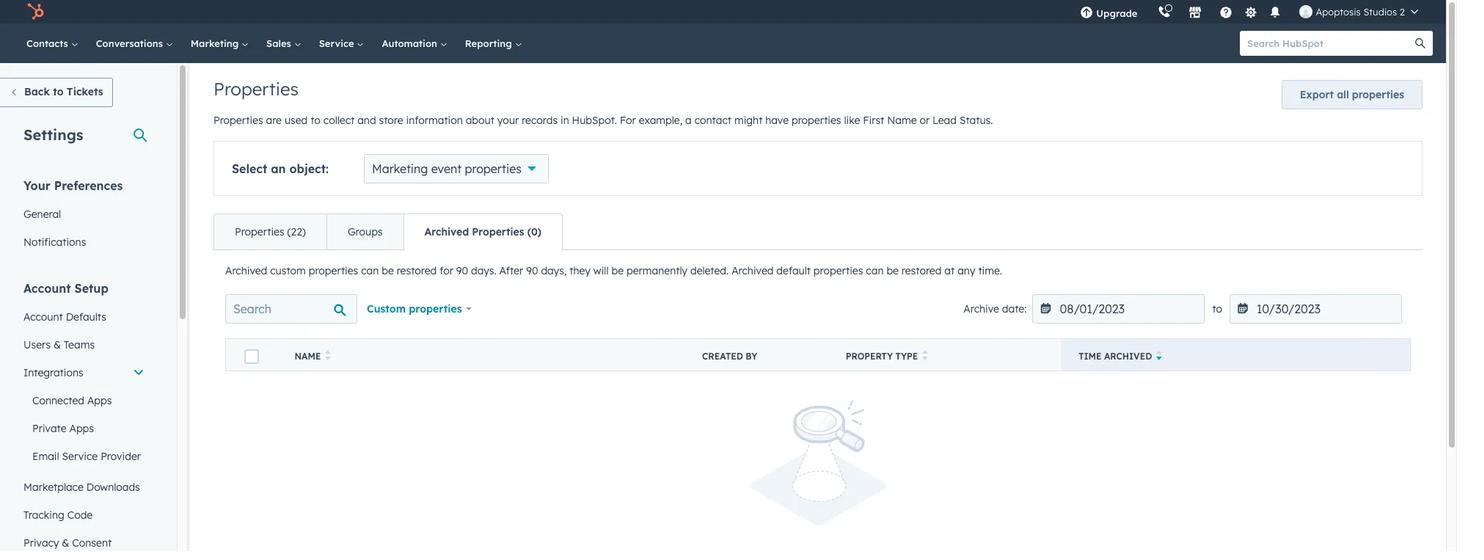 Task type: locate. For each thing, give the bounding box(es) containing it.
to
[[53, 85, 64, 98], [311, 114, 321, 127], [1213, 302, 1223, 316]]

name left or
[[888, 114, 917, 127]]

account setup element
[[15, 280, 153, 551]]

and
[[358, 114, 376, 127]]

0 horizontal spatial be
[[382, 264, 394, 277]]

1 horizontal spatial marketing
[[372, 161, 428, 176]]

be left at
[[887, 264, 899, 277]]

press to sort. image down search archived properties search box
[[325, 350, 331, 360]]

press to sort. element inside name button
[[325, 350, 331, 363]]

hubspot.
[[572, 114, 617, 127]]

information
[[406, 114, 463, 127]]

1 vertical spatial to
[[311, 114, 321, 127]]

for
[[440, 264, 454, 277]]

account for account setup
[[23, 281, 71, 296]]

1 horizontal spatial 90
[[526, 264, 538, 277]]

account up account defaults
[[23, 281, 71, 296]]

tab panel containing archived custom properties can be restored for 90 days. after 90 days, they will be permanently deleted. archived default properties can be restored at any time.
[[214, 250, 1423, 551]]

time
[[1079, 351, 1102, 362]]

0 vertical spatial &
[[53, 338, 61, 352]]

0 vertical spatial marketing
[[191, 37, 242, 49]]

hubspot image
[[26, 3, 44, 21]]

defaults
[[66, 310, 106, 324]]

restored left at
[[902, 264, 942, 277]]

properties inside 'button'
[[1353, 88, 1405, 101]]

account defaults
[[23, 310, 106, 324]]

object:
[[290, 161, 329, 176]]

0 horizontal spatial to
[[53, 85, 64, 98]]

your
[[497, 114, 519, 127]]

preferences
[[54, 178, 123, 193]]

apoptosis studios 2
[[1316, 6, 1406, 18]]

1 horizontal spatial press to sort. image
[[923, 350, 928, 360]]

0 vertical spatial apps
[[87, 394, 112, 407]]

properties
[[1353, 88, 1405, 101], [792, 114, 842, 127], [465, 161, 522, 176], [309, 264, 358, 277], [814, 264, 864, 277], [409, 302, 462, 316]]

tab panel
[[214, 250, 1423, 551]]

calling icon image
[[1159, 6, 1172, 19]]

settings
[[23, 126, 83, 144]]

1 account from the top
[[23, 281, 71, 296]]

can
[[361, 264, 379, 277], [866, 264, 884, 277]]

privacy & consent
[[23, 537, 112, 550]]

press to sort. element down search archived properties search box
[[325, 350, 331, 363]]

property
[[846, 351, 893, 362]]

2 press to sort. element from the left
[[923, 350, 928, 363]]

1 horizontal spatial &
[[62, 537, 69, 550]]

time.
[[979, 264, 1003, 277]]

notifications button
[[1264, 0, 1289, 23]]

0 horizontal spatial marketing
[[191, 37, 242, 49]]

press to sort. image for name
[[325, 350, 331, 360]]

notifications
[[23, 236, 86, 249]]

marketing link
[[182, 23, 258, 63]]

code
[[67, 509, 93, 522]]

tab list containing properties (22)
[[214, 214, 563, 250]]

properties right all
[[1353, 88, 1405, 101]]

1 vertical spatial apps
[[69, 422, 94, 435]]

0 horizontal spatial press to sort. element
[[325, 350, 331, 363]]

2 horizontal spatial be
[[887, 264, 899, 277]]

custom
[[270, 264, 306, 277]]

tab list
[[214, 214, 563, 250]]

90 right for
[[456, 264, 468, 277]]

upgrade image
[[1081, 7, 1094, 20]]

0 horizontal spatial service
[[62, 450, 98, 463]]

date:
[[1002, 302, 1027, 316]]

permanently
[[627, 264, 688, 277]]

press to sort. image inside property type button
[[923, 350, 928, 360]]

email
[[32, 450, 59, 463]]

tracking code link
[[15, 501, 153, 529]]

descending sort. press to sort ascending. element
[[1157, 350, 1162, 363]]

menu item
[[1148, 0, 1151, 23]]

properties right default
[[814, 264, 864, 277]]

0 horizontal spatial &
[[53, 338, 61, 352]]

reporting link
[[456, 23, 531, 63]]

after
[[500, 264, 524, 277]]

properties left the (22)
[[235, 225, 284, 239]]

properties for properties are used to collect and store information about your records in hubspot. for example, a contact might have properties like first name or lead status.
[[214, 114, 263, 127]]

calling icon button
[[1153, 2, 1178, 21]]

setup
[[75, 281, 108, 296]]

integrations button
[[15, 359, 153, 387]]

general link
[[15, 200, 153, 228]]

0 vertical spatial service
[[319, 37, 357, 49]]

archived left descending sort. press to sort ascending. 'element'
[[1105, 351, 1153, 362]]

users
[[23, 338, 51, 352]]

1 press to sort. image from the left
[[325, 350, 331, 360]]

press to sort. element inside property type button
[[923, 350, 928, 363]]

to right used
[[311, 114, 321, 127]]

0 horizontal spatial restored
[[397, 264, 437, 277]]

tracking
[[23, 509, 64, 522]]

custom properties
[[367, 302, 462, 316]]

account
[[23, 281, 71, 296], [23, 310, 63, 324]]

tara schultz image
[[1300, 5, 1313, 18]]

your
[[23, 178, 51, 193]]

marketing left event
[[372, 161, 428, 176]]

press to sort. image right "type"
[[923, 350, 928, 360]]

account up users
[[23, 310, 63, 324]]

press to sort. image inside name button
[[325, 350, 331, 360]]

2 restored from the left
[[902, 264, 942, 277]]

name button
[[277, 339, 685, 371]]

0 horizontal spatial press to sort. image
[[325, 350, 331, 360]]

0 vertical spatial account
[[23, 281, 71, 296]]

contacts link
[[18, 23, 87, 63]]

1 vertical spatial marketing
[[372, 161, 428, 176]]

1 horizontal spatial be
[[612, 264, 624, 277]]

account setup
[[23, 281, 108, 296]]

first
[[863, 114, 885, 127]]

marketplaces button
[[1181, 0, 1211, 23]]

to inside back to tickets link
[[53, 85, 64, 98]]

1 horizontal spatial name
[[888, 114, 917, 127]]

at
[[945, 264, 955, 277]]

0 horizontal spatial can
[[361, 264, 379, 277]]

lead
[[933, 114, 957, 127]]

menu
[[1070, 0, 1429, 23]]

1 horizontal spatial can
[[866, 264, 884, 277]]

properties left the (0)
[[472, 225, 525, 239]]

back to tickets
[[24, 85, 103, 98]]

2 be from the left
[[612, 264, 624, 277]]

0 vertical spatial name
[[888, 114, 917, 127]]

help button
[[1214, 0, 1239, 23]]

2 press to sort. image from the left
[[923, 350, 928, 360]]

created by
[[703, 351, 758, 362]]

press to sort. image
[[325, 350, 331, 360], [923, 350, 928, 360]]

example,
[[639, 114, 683, 127]]

1 horizontal spatial press to sort. element
[[923, 350, 928, 363]]

conversations link
[[87, 23, 182, 63]]

restored left for
[[397, 264, 437, 277]]

0 vertical spatial to
[[53, 85, 64, 98]]

event
[[431, 161, 462, 176]]

are
[[266, 114, 282, 127]]

properties left are
[[214, 114, 263, 127]]

1 vertical spatial account
[[23, 310, 63, 324]]

2 90 from the left
[[526, 264, 538, 277]]

1 vertical spatial &
[[62, 537, 69, 550]]

90 right 'after'
[[526, 264, 538, 277]]

groups link
[[327, 214, 403, 250]]

archived up for
[[425, 225, 469, 239]]

notifications image
[[1269, 7, 1283, 20]]

a
[[686, 114, 692, 127]]

service right sales link
[[319, 37, 357, 49]]

email service provider
[[32, 450, 141, 463]]

1 be from the left
[[382, 264, 394, 277]]

be up custom
[[382, 264, 394, 277]]

& right users
[[53, 338, 61, 352]]

will
[[594, 264, 609, 277]]

select
[[232, 161, 267, 176]]

marketing
[[191, 37, 242, 49], [372, 161, 428, 176]]

1 vertical spatial service
[[62, 450, 98, 463]]

1 press to sort. element from the left
[[325, 350, 331, 363]]

like
[[844, 114, 860, 127]]

archived custom properties can be restored for 90 days. after 90 days, they will be permanently deleted. archived default properties can be restored at any time.
[[225, 264, 1003, 277]]

2 horizontal spatial to
[[1213, 302, 1223, 316]]

all
[[1337, 88, 1350, 101]]

service down private apps link
[[62, 450, 98, 463]]

for
[[620, 114, 636, 127]]

studios
[[1364, 6, 1398, 18]]

press to sort. element
[[325, 350, 331, 363], [923, 350, 928, 363]]

days.
[[471, 264, 497, 277]]

marketing left sales
[[191, 37, 242, 49]]

1 vertical spatial name
[[295, 351, 321, 362]]

press to sort. element right "type"
[[923, 350, 928, 363]]

3 be from the left
[[887, 264, 899, 277]]

email service provider link
[[15, 443, 153, 470]]

time archived
[[1079, 351, 1153, 362]]

& for privacy
[[62, 537, 69, 550]]

0 horizontal spatial name
[[295, 351, 321, 362]]

properties
[[214, 78, 299, 100], [214, 114, 263, 127], [235, 225, 284, 239], [472, 225, 525, 239]]

& for users
[[53, 338, 61, 352]]

your preferences
[[23, 178, 123, 193]]

to right back
[[53, 85, 64, 98]]

contact
[[695, 114, 732, 127]]

conversations
[[96, 37, 166, 49]]

marketing inside popup button
[[372, 161, 428, 176]]

private
[[32, 422, 66, 435]]

menu containing apoptosis studios 2
[[1070, 0, 1429, 23]]

1 horizontal spatial to
[[311, 114, 321, 127]]

created
[[703, 351, 743, 362]]

apps down connected apps link
[[69, 422, 94, 435]]

be
[[382, 264, 394, 277], [612, 264, 624, 277], [887, 264, 899, 277]]

properties inside properties (22) 'link'
[[235, 225, 284, 239]]

Search HubSpot search field
[[1240, 31, 1420, 56]]

2 account from the top
[[23, 310, 63, 324]]

settings image
[[1245, 6, 1258, 19]]

apps up private apps link
[[87, 394, 112, 407]]

1 horizontal spatial restored
[[902, 264, 942, 277]]

be right will
[[612, 264, 624, 277]]

properties left like
[[792, 114, 842, 127]]

properties inside archived properties (0) link
[[472, 225, 525, 239]]

& inside "link"
[[62, 537, 69, 550]]

settings link
[[1242, 4, 1261, 19]]

marketplaces image
[[1189, 7, 1203, 20]]

name down search archived properties search box
[[295, 351, 321, 362]]

properties up are
[[214, 78, 299, 100]]

marketing for marketing event properties
[[372, 161, 428, 176]]

& right privacy
[[62, 537, 69, 550]]

to up time archived button
[[1213, 302, 1223, 316]]

0 horizontal spatial 90
[[456, 264, 468, 277]]



Task type: vqa. For each thing, say whether or not it's contained in the screenshot.
Status.
yes



Task type: describe. For each thing, give the bounding box(es) containing it.
records
[[522, 114, 558, 127]]

archived inside tab list
[[425, 225, 469, 239]]

type
[[896, 351, 918, 362]]

any
[[958, 264, 976, 277]]

collect
[[324, 114, 355, 127]]

MM/DD/YYYY text field
[[1033, 294, 1206, 324]]

privacy & consent link
[[15, 529, 153, 551]]

notifications link
[[15, 228, 153, 256]]

properties right the custom
[[309, 264, 358, 277]]

upgrade
[[1097, 7, 1138, 19]]

press to sort. element for property type
[[923, 350, 928, 363]]

archived inside button
[[1105, 351, 1153, 362]]

privacy
[[23, 537, 59, 550]]

account for account defaults
[[23, 310, 63, 324]]

teams
[[64, 338, 95, 352]]

name inside button
[[295, 351, 321, 362]]

(22)
[[287, 225, 306, 239]]

export all properties button
[[1282, 80, 1423, 109]]

press to sort. image for property type
[[923, 350, 928, 360]]

archived left default
[[732, 264, 774, 277]]

days,
[[541, 264, 567, 277]]

1 horizontal spatial service
[[319, 37, 357, 49]]

connected apps link
[[15, 387, 153, 415]]

sales link
[[258, 23, 310, 63]]

service link
[[310, 23, 373, 63]]

properties down for
[[409, 302, 462, 316]]

Search archived properties search field
[[225, 294, 357, 324]]

users & teams
[[23, 338, 95, 352]]

groups
[[348, 225, 383, 239]]

in
[[561, 114, 569, 127]]

search image
[[1416, 38, 1426, 48]]

downloads
[[86, 481, 140, 494]]

1 90 from the left
[[456, 264, 468, 277]]

they
[[570, 264, 591, 277]]

archive date:
[[964, 302, 1027, 316]]

have
[[766, 114, 789, 127]]

2 can from the left
[[866, 264, 884, 277]]

reporting
[[465, 37, 515, 49]]

by
[[746, 351, 758, 362]]

back
[[24, 85, 50, 98]]

apoptosis studios 2 button
[[1291, 0, 1428, 23]]

users & teams link
[[15, 331, 153, 359]]

sales
[[266, 37, 294, 49]]

properties for properties
[[214, 78, 299, 100]]

archived properties (0)
[[425, 225, 542, 239]]

properties right event
[[465, 161, 522, 176]]

MM/DD/YYYY text field
[[1230, 294, 1403, 324]]

apps for private apps
[[69, 422, 94, 435]]

property type button
[[828, 339, 1062, 371]]

apps for connected apps
[[87, 394, 112, 407]]

marketplace
[[23, 481, 84, 494]]

archive
[[964, 302, 1000, 316]]

hubspot link
[[18, 3, 55, 21]]

store
[[379, 114, 403, 127]]

archived left the custom
[[225, 264, 267, 277]]

your preferences element
[[15, 178, 153, 256]]

properties for properties (22)
[[235, 225, 284, 239]]

might
[[735, 114, 763, 127]]

descending sort. press to sort ascending. image
[[1157, 350, 1162, 360]]

marketplace downloads
[[23, 481, 140, 494]]

marketing event properties button
[[364, 154, 549, 183]]

deleted.
[[691, 264, 729, 277]]

connected
[[32, 394, 84, 407]]

automation
[[382, 37, 440, 49]]

(0)
[[528, 225, 542, 239]]

private apps
[[32, 422, 94, 435]]

tickets
[[67, 85, 103, 98]]

used
[[285, 114, 308, 127]]

connected apps
[[32, 394, 112, 407]]

provider
[[101, 450, 141, 463]]

select an object:
[[232, 161, 329, 176]]

automation link
[[373, 23, 456, 63]]

2
[[1400, 6, 1406, 18]]

properties (22) link
[[214, 214, 327, 250]]

press to sort. element for name
[[325, 350, 331, 363]]

account defaults link
[[15, 303, 153, 331]]

time archived button
[[1062, 339, 1411, 371]]

properties are used to collect and store information about your records in hubspot. for example, a contact might have properties like first name or lead status.
[[214, 114, 993, 127]]

service inside account setup element
[[62, 450, 98, 463]]

custom properties button
[[357, 294, 482, 324]]

or
[[920, 114, 930, 127]]

status.
[[960, 114, 993, 127]]

search button
[[1409, 31, 1434, 56]]

2 vertical spatial to
[[1213, 302, 1223, 316]]

marketing for marketing
[[191, 37, 242, 49]]

back to tickets link
[[0, 78, 113, 107]]

marketing event properties
[[372, 161, 522, 176]]

help image
[[1220, 7, 1233, 20]]

an
[[271, 161, 286, 176]]

marketplace downloads link
[[15, 473, 153, 501]]

1 can from the left
[[361, 264, 379, 277]]

1 restored from the left
[[397, 264, 437, 277]]



